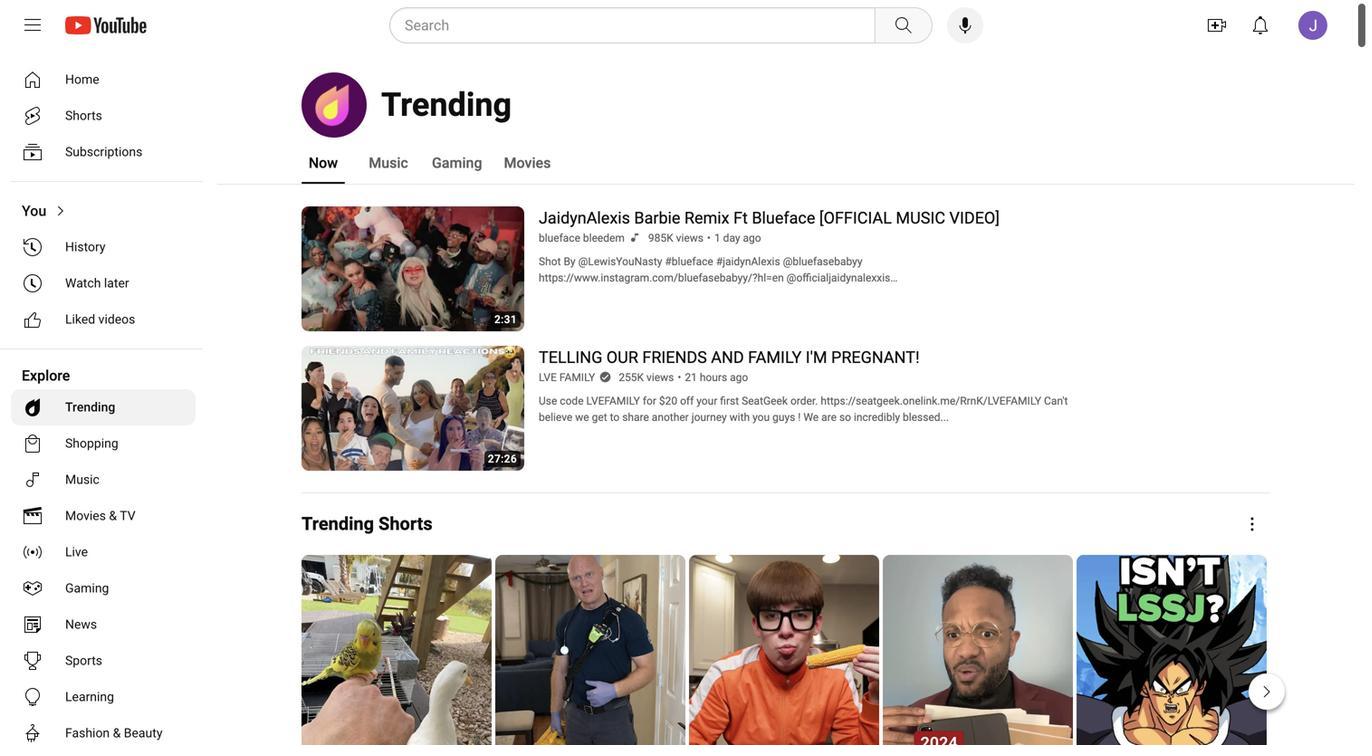 Task type: locate. For each thing, give the bounding box(es) containing it.
0 horizontal spatial gaming
[[65, 581, 109, 596]]

get
[[592, 411, 608, 424]]

& left tv
[[109, 509, 117, 524]]

2:31 link
[[302, 207, 525, 334]]

2 minutes, 31 seconds element
[[495, 313, 517, 326]]

sports
[[65, 654, 102, 669]]

shopping link
[[11, 426, 196, 462], [11, 426, 196, 462]]

live link
[[11, 535, 196, 571], [11, 535, 196, 571]]

0 vertical spatial family
[[749, 348, 802, 367]]

telling
[[539, 348, 603, 367]]

lve family
[[539, 371, 596, 384]]

0 horizontal spatial family
[[560, 371, 596, 384]]

1 vertical spatial views
[[647, 371, 674, 384]]

telling our friends and family i'm pregnant!
[[539, 348, 920, 367]]

shorts
[[65, 108, 102, 123], [379, 514, 433, 535]]

believe
[[539, 411, 573, 424]]

family left i'm
[[749, 348, 802, 367]]

movies & tv link
[[11, 498, 196, 535], [11, 498, 196, 535]]

1 vertical spatial ago
[[730, 371, 749, 384]]

1 vertical spatial trending
[[65, 400, 115, 415]]

0 vertical spatial views
[[676, 232, 704, 245]]

home
[[65, 72, 99, 87]]

later
[[104, 276, 129, 291]]

your
[[697, 395, 718, 408]]

&
[[109, 509, 117, 524], [113, 726, 121, 741]]

1 horizontal spatial movies
[[504, 154, 551, 172]]

1 vertical spatial family
[[560, 371, 596, 384]]

& left beauty
[[113, 726, 121, 741]]

telling our friends and family i'm pregnant! by lve family 255,084 views 21 hours ago 27 minutes element
[[539, 348, 920, 367]]

1 vertical spatial &
[[113, 726, 121, 741]]

27:26
[[488, 453, 517, 466]]

& for beauty
[[113, 726, 121, 741]]

0 vertical spatial trending
[[381, 86, 512, 124]]

ft
[[734, 209, 748, 228]]

0 vertical spatial &
[[109, 509, 117, 524]]

now
[[309, 154, 338, 172]]

@lewisyounasty
[[579, 256, 663, 268]]

movies
[[504, 154, 551, 172], [65, 509, 106, 524]]

trending for the trending text field
[[381, 86, 512, 124]]

subscriptions link
[[11, 134, 196, 170], [11, 134, 196, 170]]

you link
[[11, 193, 196, 229], [11, 193, 196, 229]]

1
[[715, 232, 721, 245]]

2 horizontal spatial trending
[[381, 86, 512, 124]]

lve family link
[[539, 370, 597, 386]]

gaming
[[432, 154, 482, 172], [65, 581, 109, 596]]

family inside "link"
[[749, 348, 802, 367]]

gaming inside trending main content
[[432, 154, 482, 172]]

0 horizontal spatial movies
[[65, 509, 106, 524]]

1 horizontal spatial family
[[749, 348, 802, 367]]

0 vertical spatial shorts
[[65, 108, 102, 123]]

news
[[65, 617, 97, 632]]

home link
[[11, 62, 196, 98], [11, 62, 196, 98]]

family down telling
[[560, 371, 596, 384]]

ago
[[743, 232, 762, 245], [730, 371, 749, 384]]

views for friends
[[647, 371, 674, 384]]

watch later link
[[11, 265, 196, 302], [11, 265, 196, 302]]

0 vertical spatial ago
[[743, 232, 762, 245]]

blueface
[[539, 232, 581, 245]]

None search field
[[357, 7, 937, 43]]

1 horizontal spatial music
[[369, 154, 408, 172]]

0 vertical spatial gaming
[[432, 154, 482, 172]]

1 vertical spatial music
[[65, 473, 100, 487]]

avatar image image
[[1299, 11, 1328, 40]]

#blueface
[[665, 256, 714, 268]]

gaming down the trending text field
[[432, 154, 482, 172]]

movies inside "tab list"
[[504, 154, 551, 172]]

shorts link
[[11, 98, 196, 134], [11, 98, 196, 134]]

1 horizontal spatial gaming
[[432, 154, 482, 172]]

blueface
[[752, 209, 816, 228]]

tab list inside trending main content
[[302, 141, 551, 185]]

1 horizontal spatial shorts
[[379, 514, 433, 535]]

music right now
[[369, 154, 408, 172]]

history link
[[11, 229, 196, 265], [11, 229, 196, 265]]

views up '#blueface'
[[676, 232, 704, 245]]

$20
[[659, 395, 678, 408]]

tab list
[[302, 141, 551, 185]]

0 vertical spatial music
[[369, 154, 408, 172]]

movies up "live"
[[65, 509, 106, 524]]

by
[[564, 256, 576, 268]]

0 horizontal spatial music
[[65, 473, 100, 487]]

use
[[539, 395, 558, 408]]

1 vertical spatial shorts
[[379, 514, 433, 535]]

ago right day
[[743, 232, 762, 245]]

trending link
[[11, 390, 196, 426], [11, 390, 196, 426]]

0 horizontal spatial shorts
[[65, 108, 102, 123]]

views down friends
[[647, 371, 674, 384]]

ago down telling our friends and family i'm pregnant! by lve family 255,084 views 21 hours ago 27 minutes element
[[730, 371, 749, 384]]

jaidynalexis barbie remix ft blueface [official music video] by blueface bleedem 985,244 views 1 day ago 2 minutes, 31 seconds element
[[539, 209, 1000, 228]]

1 horizontal spatial views
[[676, 232, 704, 245]]

27:26 link
[[302, 346, 525, 473]]

live
[[65, 545, 88, 560]]

family
[[749, 348, 802, 367], [560, 371, 596, 384]]

shopping
[[65, 436, 118, 451]]

news link
[[11, 607, 196, 643], [11, 607, 196, 643]]

1 horizontal spatial trending
[[302, 514, 374, 535]]

gaming up news
[[65, 581, 109, 596]]

1 vertical spatial movies
[[65, 509, 106, 524]]

blueface bleedem
[[539, 232, 625, 245]]

tab list containing now
[[302, 141, 551, 185]]

blessed...
[[903, 411, 950, 424]]

0 vertical spatial movies
[[504, 154, 551, 172]]

[official
[[820, 209, 892, 228]]

watch later
[[65, 276, 129, 291]]

subscriptions
[[65, 145, 143, 159]]

Search text field
[[405, 14, 872, 37]]

0 horizontal spatial views
[[647, 371, 674, 384]]

https://seatgeek.onelink.me/rrnk/lvefamily
[[821, 395, 1042, 408]]

music
[[369, 154, 408, 172], [65, 473, 100, 487]]

shorts inside trending main content
[[379, 514, 433, 535]]

2 vertical spatial trending
[[302, 514, 374, 535]]

movies for movies & tv
[[65, 509, 106, 524]]

barbie
[[635, 209, 681, 228]]

movies up jaidynalexis
[[504, 154, 551, 172]]

music inside "tab list"
[[369, 154, 408, 172]]

trending
[[381, 86, 512, 124], [65, 400, 115, 415], [302, 514, 374, 535]]

so
[[840, 411, 852, 424]]

fashion & beauty link
[[11, 716, 196, 746], [11, 716, 196, 746]]

music down shopping
[[65, 473, 100, 487]]

#jaidynalexis
[[716, 256, 781, 268]]



Task type: describe. For each thing, give the bounding box(es) containing it.
videos
[[98, 312, 135, 327]]

family inside 'link'
[[560, 371, 596, 384]]

2:31
[[495, 313, 517, 326]]

are
[[822, 411, 837, 424]]

@officialjaidynalexxis
[[787, 272, 891, 284]]

remix
[[685, 209, 730, 228]]

incredibly
[[854, 411, 901, 424]]

day
[[724, 232, 741, 245]]

use code lvefamily for $20 off your first seatgeek order. https://seatgeek.onelink.me/rrnk/lvefamily  can't believe we get to share another journey with you guys ! we are so incredibly blessed...
[[539, 395, 1069, 424]]

ago for and
[[730, 371, 749, 384]]

off
[[681, 395, 694, 408]]

seatgeek
[[742, 395, 788, 408]]

we
[[804, 411, 819, 424]]

lve
[[539, 371, 557, 384]]

you
[[753, 411, 770, 424]]

ago for ft
[[743, 232, 762, 245]]

liked videos
[[65, 312, 135, 327]]

explore
[[22, 367, 70, 385]]

to
[[610, 411, 620, 424]]

jaidynalexis barbie remix ft blueface [official music video] link
[[539, 207, 1000, 230]]

https://www.instagram.com/bluefasebabyy/?hl=en
[[539, 272, 784, 284]]

21
[[685, 371, 698, 384]]

blueface bleedem link
[[539, 230, 626, 246]]

trending main content
[[217, 51, 1370, 746]]

liked
[[65, 312, 95, 327]]

first
[[721, 395, 739, 408]]

movies & tv
[[65, 509, 136, 524]]

hours
[[700, 371, 728, 384]]

trending for trending shorts
[[302, 514, 374, 535]]

lvefamily
[[587, 395, 640, 408]]

friends
[[643, 348, 707, 367]]

1 day ago
[[715, 232, 762, 245]]

learning
[[65, 690, 114, 705]]

255k
[[619, 371, 644, 384]]

guys
[[773, 411, 796, 424]]

jaidynalexis barbie remix ft blueface [official music video]
[[539, 209, 1000, 228]]

21 hours ago
[[685, 371, 749, 384]]

985k
[[649, 232, 674, 245]]

bleedem
[[583, 232, 625, 245]]

code
[[560, 395, 584, 408]]

shot by  @lewisyounasty    #blueface #jaidynalexis   @bluefasebabyy https://www.instagram.com/bluefasebabyy/?hl=en  @officialjaidynalexxis https://www.instagram.com/officialjaidynalexxis/?hl=en...
[[539, 256, 891, 301]]

our
[[607, 348, 639, 367]]

watch
[[65, 276, 101, 291]]

can't
[[1045, 395, 1069, 408]]

another
[[652, 411, 689, 424]]

share
[[623, 411, 649, 424]]

trending shorts
[[302, 514, 433, 535]]

985k views
[[649, 232, 704, 245]]

and
[[712, 348, 744, 367]]

i'm
[[806, 348, 828, 367]]

with
[[730, 411, 750, 424]]

views for remix
[[676, 232, 704, 245]]

27 minutes, 26 seconds element
[[488, 453, 517, 466]]

history
[[65, 240, 106, 255]]

for
[[643, 395, 657, 408]]

beauty
[[124, 726, 163, 741]]

fashion
[[65, 726, 110, 741]]

1 vertical spatial gaming
[[65, 581, 109, 596]]

!
[[798, 411, 801, 424]]

0 horizontal spatial trending
[[65, 400, 115, 415]]

pregnant!
[[832, 348, 920, 367]]

jaidynalexis
[[539, 209, 631, 228]]

journey
[[692, 411, 727, 424]]

fashion & beauty
[[65, 726, 163, 741]]

we
[[576, 411, 590, 424]]

https://www.instagram.com/officialjaidynalexxis/?hl=en...
[[539, 288, 817, 301]]

& for tv
[[109, 509, 117, 524]]

you
[[22, 203, 46, 220]]

tv
[[120, 509, 136, 524]]

video]
[[950, 209, 1000, 228]]

Trending text field
[[381, 86, 512, 124]]

music
[[896, 209, 946, 228]]

movies for movies
[[504, 154, 551, 172]]

255k views
[[619, 371, 674, 384]]

shot
[[539, 256, 561, 268]]

@bluefasebabyy
[[783, 256, 863, 268]]

telling our friends and family i'm pregnant! link
[[539, 346, 920, 370]]



Task type: vqa. For each thing, say whether or not it's contained in the screenshot.
HTTPS://WWW.INSTAGRAM.COM/BLUEFASEBABYY/?HL=EN
yes



